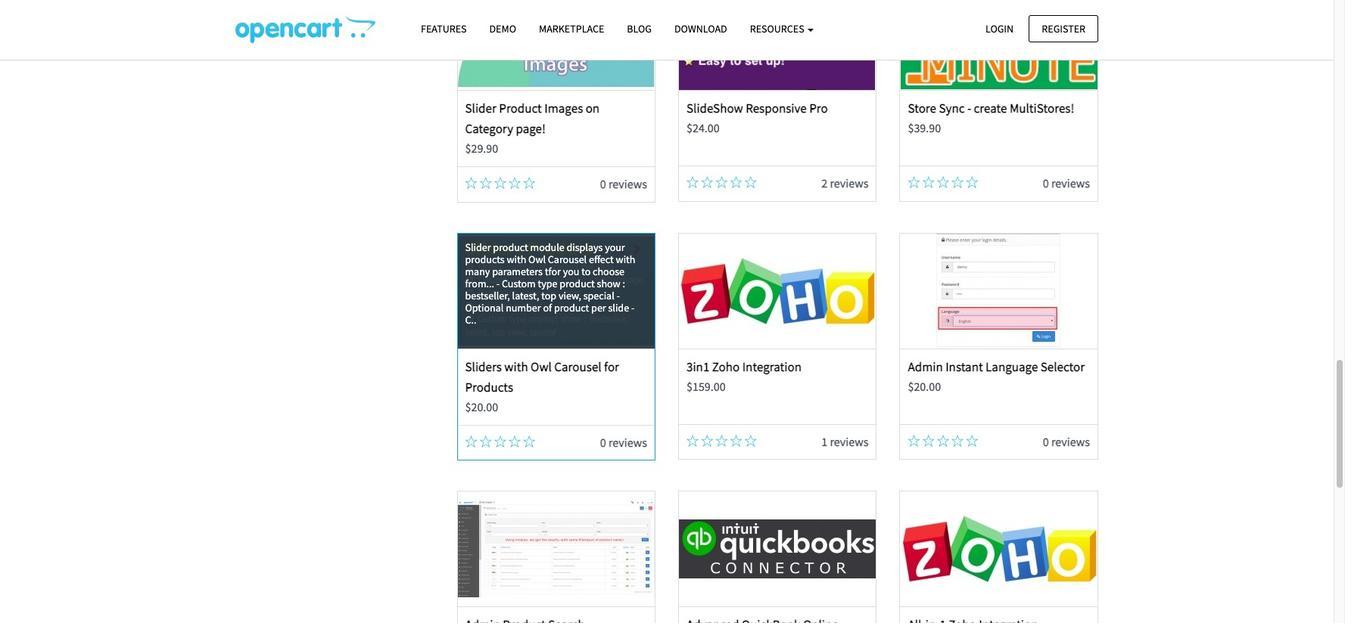 Task type: vqa. For each thing, say whether or not it's contained in the screenshot.
Store Sync - create MultiStores! link
yes



Task type: locate. For each thing, give the bounding box(es) containing it.
owl right sliders
[[531, 359, 552, 375]]

slider up the many on the left top
[[465, 240, 491, 254]]

owl up the type
[[528, 253, 546, 266]]

slide
[[608, 301, 629, 315]]

sliders with owl carousel for products $20.00
[[465, 359, 619, 415]]

store sync - create multistores! $39.90
[[908, 100, 1074, 136]]

product
[[493, 240, 528, 254], [560, 277, 595, 290], [554, 301, 589, 315]]

show
[[597, 277, 620, 290]]

0 for sliders with owl carousel for products
[[600, 435, 606, 450]]

0 vertical spatial slider
[[465, 100, 496, 117]]

for
[[604, 359, 619, 375]]

category
[[465, 121, 513, 137]]

0 for admin instant language selector
[[1043, 434, 1049, 449]]

with up :
[[616, 253, 635, 266]]

reviews for slideshow responsive pro
[[830, 176, 869, 191]]

slider product images on category page! link
[[465, 100, 600, 137]]

on
[[586, 100, 600, 117]]

admin product search image
[[458, 492, 655, 607]]

3in1
[[687, 359, 710, 375]]

features link
[[410, 16, 478, 42]]

1 horizontal spatial $20.00
[[908, 379, 941, 394]]

1 reviews
[[821, 434, 869, 449]]

store
[[908, 100, 936, 117]]

0 reviews for store sync - create multistores!
[[1043, 176, 1090, 191]]

0
[[1043, 176, 1049, 191], [600, 176, 606, 192], [1043, 434, 1049, 449], [600, 435, 606, 450]]

slider product module displays your products with owl carousel effect with many parameters tfor you to choose from... - custom type product show : bestseller, latest, top view, special - optional number of product per slide - c..
[[465, 240, 635, 327]]

register link
[[1029, 15, 1098, 42]]

slider inside slider product module displays your products with owl carousel effect with many parameters tfor you to choose from... - custom type product show : bestseller, latest, top view, special - optional number of product per slide - c..
[[465, 240, 491, 254]]

displays
[[567, 240, 603, 254]]

0 horizontal spatial $20.00
[[465, 400, 498, 415]]

2 reviews
[[821, 176, 869, 191]]

$39.90
[[908, 121, 941, 136]]

page!
[[516, 121, 546, 137]]

0 vertical spatial carousel
[[548, 253, 587, 266]]

per
[[591, 301, 606, 315]]

from...
[[465, 277, 494, 290]]

reviews
[[830, 176, 869, 191], [1051, 176, 1090, 191], [609, 176, 647, 192], [830, 434, 869, 449], [1051, 434, 1090, 449], [609, 435, 647, 450]]

$20.00 down products
[[465, 400, 498, 415]]

3in1 zoho integration link
[[687, 359, 802, 375]]

$29.90
[[465, 141, 498, 156]]

slideshow responsive pro link
[[687, 100, 828, 117]]

admin
[[908, 359, 943, 375]]

carousel
[[548, 253, 587, 266], [554, 359, 602, 375]]

reviews for 3in1 zoho integration
[[830, 434, 869, 449]]

slider product images on category page! $29.90
[[465, 100, 600, 156]]

reviews for admin instant language selector
[[1051, 434, 1090, 449]]

-
[[967, 100, 971, 117], [496, 277, 500, 290], [617, 289, 620, 302], [631, 301, 635, 315]]

latest,
[[512, 289, 539, 302]]

parameters
[[492, 265, 543, 278]]

- right the sync
[[967, 100, 971, 117]]

0 vertical spatial product
[[493, 240, 528, 254]]

your
[[605, 240, 625, 254]]

3in1 zoho integration image
[[679, 234, 876, 349]]

with up the custom
[[507, 253, 526, 266]]

create
[[974, 100, 1007, 117]]

demo
[[489, 22, 516, 36]]

special
[[583, 289, 614, 302]]

0 vertical spatial $20.00
[[908, 379, 941, 394]]

marketplace link
[[528, 16, 616, 42]]

multistores!
[[1010, 100, 1074, 117]]

with right sliders
[[504, 359, 528, 375]]

- left :
[[617, 289, 620, 302]]

$20.00 down admin
[[908, 379, 941, 394]]

instant
[[946, 359, 983, 375]]

slider
[[465, 100, 496, 117], [465, 240, 491, 254]]

optional
[[465, 301, 504, 315]]

store sync - create multistores! link
[[908, 100, 1074, 117]]

1 slider from the top
[[465, 100, 496, 117]]

0 vertical spatial owl
[[528, 253, 546, 266]]

with inside sliders with owl carousel for products $20.00
[[504, 359, 528, 375]]

login
[[986, 22, 1014, 35]]

selector
[[1041, 359, 1085, 375]]

download link
[[663, 16, 739, 42]]

$20.00 inside admin instant language selector $20.00
[[908, 379, 941, 394]]

owl
[[528, 253, 546, 266], [531, 359, 552, 375]]

to
[[581, 265, 591, 278]]

slider up category on the left top of page
[[465, 100, 496, 117]]

slider product module displays your products with owl carousel effect with many parameters tfor you to choose from... - custom type product show : bestseller, latest, top view, special - optional number of product per slide - c.. link
[[458, 234, 655, 349]]

2 slider from the top
[[465, 240, 491, 254]]

with
[[507, 253, 526, 266], [616, 253, 635, 266], [504, 359, 528, 375]]

1 vertical spatial carousel
[[554, 359, 602, 375]]

language
[[986, 359, 1038, 375]]

star light o image
[[687, 176, 699, 189], [730, 176, 742, 189], [745, 176, 757, 189], [966, 176, 978, 189], [465, 177, 477, 189], [494, 177, 506, 189], [509, 177, 521, 189], [523, 177, 535, 189], [716, 435, 728, 447], [745, 435, 757, 447], [952, 435, 964, 447], [465, 436, 477, 448], [480, 436, 492, 448], [509, 436, 521, 448]]

owl inside sliders with owl carousel for products $20.00
[[531, 359, 552, 375]]

1 vertical spatial slider
[[465, 240, 491, 254]]

slideshow responsive pro $24.00
[[687, 100, 828, 136]]

1 vertical spatial owl
[[531, 359, 552, 375]]

resources link
[[739, 16, 825, 42]]

tfor
[[545, 265, 561, 278]]

1 vertical spatial $20.00
[[465, 400, 498, 415]]

blog
[[627, 22, 652, 36]]

images
[[544, 100, 583, 117]]

- right slide
[[631, 301, 635, 315]]

$159.00
[[687, 379, 726, 394]]

bestseller,
[[465, 289, 510, 302]]

0 reviews
[[1043, 176, 1090, 191], [600, 176, 647, 192], [1043, 434, 1090, 449], [600, 435, 647, 450]]

slider inside slider product images on category page! $29.90
[[465, 100, 496, 117]]

slider for product
[[465, 100, 496, 117]]

you
[[563, 265, 579, 278]]

star light o image
[[701, 176, 713, 189], [716, 176, 728, 189], [908, 176, 920, 189], [922, 176, 935, 189], [937, 176, 949, 189], [952, 176, 964, 189], [480, 177, 492, 189], [687, 435, 699, 447], [701, 435, 713, 447], [730, 435, 742, 447], [908, 435, 920, 447], [922, 435, 935, 447], [937, 435, 949, 447], [966, 435, 978, 447], [494, 436, 506, 448], [523, 436, 535, 448]]

$20.00
[[908, 379, 941, 394], [465, 400, 498, 415]]

sliders with owl carousel for products image
[[458, 234, 655, 349]]

- inside store sync - create multistores! $39.90
[[967, 100, 971, 117]]

admin instant language selector link
[[908, 359, 1085, 375]]

number
[[506, 301, 541, 315]]



Task type: describe. For each thing, give the bounding box(es) containing it.
admin instant language selector image
[[901, 234, 1097, 349]]

download
[[674, 22, 727, 36]]

2
[[821, 176, 828, 191]]

blog link
[[616, 16, 663, 42]]

slider for product
[[465, 240, 491, 254]]

opencart extensions image
[[235, 16, 375, 43]]

integration
[[742, 359, 802, 375]]

$24.00
[[687, 121, 720, 136]]

features
[[421, 22, 467, 36]]

effect
[[589, 253, 614, 266]]

of
[[543, 301, 552, 315]]

slideshow responsive pro image
[[679, 0, 876, 90]]

store sync - create multistores! image
[[901, 0, 1097, 90]]

carousel inside slider product module displays your products with owl carousel effect with many parameters tfor you to choose from... - custom type product show : bestseller, latest, top view, special - optional number of product per slide - c..
[[548, 253, 587, 266]]

register
[[1042, 22, 1085, 35]]

products
[[465, 253, 505, 266]]

choose
[[593, 265, 625, 278]]

many
[[465, 265, 490, 278]]

sliders
[[465, 359, 502, 375]]

products
[[465, 379, 513, 396]]

reviews for store sync - create multistores!
[[1051, 176, 1090, 191]]

2 vertical spatial product
[[554, 301, 589, 315]]

demo link
[[478, 16, 528, 42]]

0 reviews for slider product images on category page!
[[600, 176, 647, 192]]

0 reviews for sliders with owl carousel for products
[[600, 435, 647, 450]]

- right from...
[[496, 277, 500, 290]]

all-in-1 zoho integration image
[[901, 492, 1097, 607]]

0 reviews for admin instant language selector
[[1043, 434, 1090, 449]]

login link
[[973, 15, 1026, 42]]

slideshow
[[687, 100, 743, 117]]

product
[[499, 100, 542, 117]]

reviews for sliders with owl carousel for products
[[609, 435, 647, 450]]

1
[[821, 434, 828, 449]]

reviews for slider product images on category page!
[[609, 176, 647, 192]]

module
[[530, 240, 564, 254]]

3in1 zoho integration $159.00
[[687, 359, 802, 394]]

$20.00 inside sliders with owl carousel for products $20.00
[[465, 400, 498, 415]]

carousel inside sliders with owl carousel for products $20.00
[[554, 359, 602, 375]]

marketplace
[[539, 22, 604, 36]]

owl inside slider product module displays your products with owl carousel effect with many parameters tfor you to choose from... - custom type product show : bestseller, latest, top view, special - optional number of product per slide - c..
[[528, 253, 546, 266]]

top
[[541, 289, 556, 302]]

view,
[[559, 289, 581, 302]]

advanced quickbook online opencart connector(bi-.. image
[[679, 492, 876, 607]]

sliders with owl carousel for products link
[[465, 359, 619, 396]]

zoho
[[712, 359, 740, 375]]

:
[[623, 277, 625, 290]]

custom
[[502, 277, 536, 290]]

c..
[[465, 313, 476, 327]]

sync
[[939, 100, 965, 117]]

slider product images on category page! image
[[458, 0, 655, 90]]

1 vertical spatial product
[[560, 277, 595, 290]]

0 for store sync - create multistores!
[[1043, 176, 1049, 191]]

responsive
[[746, 100, 807, 117]]

resources
[[750, 22, 806, 36]]

admin instant language selector $20.00
[[908, 359, 1085, 394]]

pro
[[809, 100, 828, 117]]

type
[[538, 277, 557, 290]]

0 for slider product images on category page!
[[600, 176, 606, 192]]



